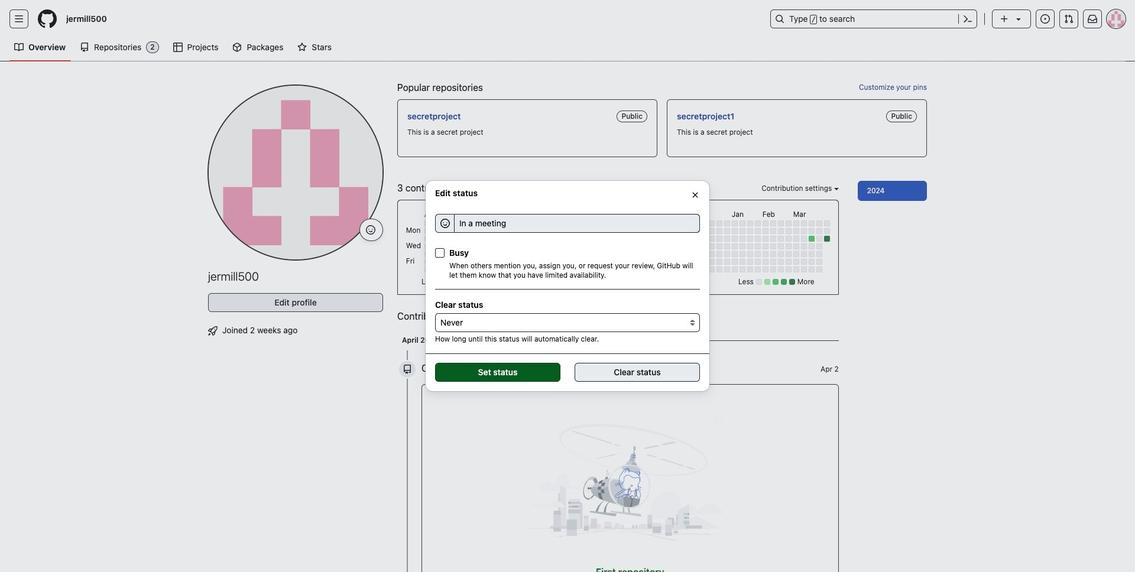 Task type: locate. For each thing, give the bounding box(es) containing it.
None checkbox
[[435, 248, 445, 258]]

git pull request image
[[1065, 14, 1074, 24]]

command palette image
[[964, 14, 973, 24]]

triangle down image
[[1015, 14, 1024, 24]]

rocket image
[[208, 327, 218, 336]]

issue opened image
[[1041, 14, 1051, 24]]

notifications image
[[1089, 14, 1098, 24]]

close image
[[691, 190, 701, 200]]

smiley image
[[440, 219, 450, 228], [366, 225, 376, 235]]



Task type: describe. For each thing, give the bounding box(es) containing it.
What's happening? text field
[[454, 214, 701, 233]]

1 horizontal spatial smiley image
[[440, 219, 450, 228]]

homepage image
[[38, 9, 57, 28]]

repo image
[[403, 365, 412, 375]]

plus image
[[1000, 14, 1010, 24]]

0 horizontal spatial smiley image
[[366, 225, 376, 235]]



Task type: vqa. For each thing, say whether or not it's contained in the screenshot.
rename documentation page to installation on gpu link
no



